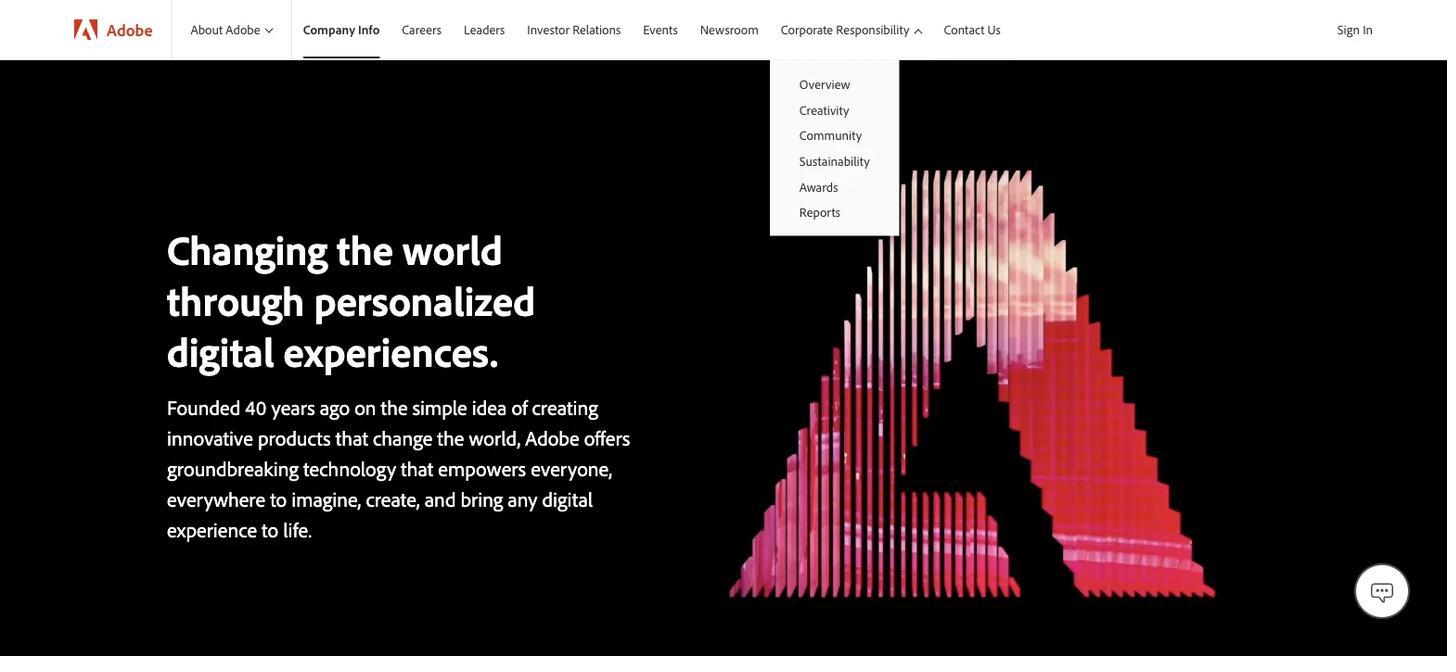 Task type: describe. For each thing, give the bounding box(es) containing it.
events link
[[632, 0, 689, 59]]

bring
[[461, 487, 503, 513]]

experiences.
[[284, 326, 498, 378]]

responsibility
[[836, 22, 909, 38]]

digital inside changing the world through personalized digital experiences.
[[167, 326, 274, 378]]

of
[[512, 395, 527, 421]]

overview
[[800, 76, 850, 92]]

simple
[[413, 395, 467, 421]]

changing the world through personalized digital experiences.
[[167, 224, 535, 378]]

company info link
[[292, 0, 391, 59]]

products
[[258, 425, 331, 451]]

2 vertical spatial the
[[437, 425, 464, 451]]

digital inside 'founded 40 years ago on the simple idea of creating innovative products that change the world, adobe offers groundbreaking technology that empowers everyone, everywhere to imagine, create, and bring any digital experience to life.'
[[542, 487, 593, 513]]

40
[[245, 395, 267, 421]]

group containing overview
[[770, 59, 900, 236]]

creating
[[532, 395, 598, 421]]

ago
[[320, 395, 350, 421]]

corporate
[[781, 22, 833, 38]]

careers
[[402, 21, 442, 37]]

everywhere
[[167, 487, 265, 513]]

newsroom
[[700, 21, 759, 37]]

info
[[358, 21, 380, 37]]

life.
[[283, 517, 312, 543]]

leaders
[[464, 21, 505, 37]]

newsroom link
[[689, 0, 770, 59]]

founded 40 years ago on the simple idea of creating innovative products that change the world, adobe offers groundbreaking technology that empowers everyone, everywhere to imagine, create, and bring any digital experience to life.
[[167, 395, 630, 543]]

investor relations
[[527, 21, 621, 37]]

community
[[800, 127, 862, 144]]

creativity link
[[770, 97, 900, 123]]

world
[[403, 224, 503, 276]]

1 vertical spatial to
[[262, 517, 278, 543]]

investor relations link
[[516, 0, 632, 59]]

years
[[271, 395, 315, 421]]

company
[[303, 21, 355, 37]]

sign in
[[1338, 21, 1373, 38]]

offers
[[584, 425, 630, 451]]

overview link
[[770, 71, 900, 97]]

careers link
[[391, 0, 453, 59]]

reports
[[800, 204, 841, 220]]

awards link
[[770, 174, 900, 199]]

changing
[[167, 224, 328, 276]]

corporate responsibility button
[[770, 0, 933, 59]]



Task type: locate. For each thing, give the bounding box(es) containing it.
1 vertical spatial digital
[[542, 487, 593, 513]]

creativity
[[800, 102, 849, 118]]

us
[[988, 21, 1001, 37]]

0 horizontal spatial that
[[336, 425, 368, 451]]

relations
[[573, 21, 621, 37]]

world, adobe
[[469, 425, 579, 451]]

that down change
[[401, 456, 433, 482]]

through
[[167, 275, 305, 327]]

0 horizontal spatial adobe
[[107, 19, 153, 40]]

events
[[643, 21, 678, 37]]

digital up founded
[[167, 326, 274, 378]]

any
[[508, 487, 538, 513]]

the right on
[[381, 395, 408, 421]]

about adobe button
[[172, 0, 291, 59]]

1 horizontal spatial that
[[401, 456, 433, 482]]

about adobe
[[191, 22, 260, 38]]

the
[[337, 224, 393, 276], [381, 395, 408, 421], [437, 425, 464, 451]]

to up life.
[[270, 487, 287, 513]]

1 vertical spatial the
[[381, 395, 408, 421]]

the down simple
[[437, 425, 464, 451]]

that
[[336, 425, 368, 451], [401, 456, 433, 482]]

and
[[425, 487, 456, 513]]

everyone,
[[531, 456, 612, 482]]

about
[[191, 22, 223, 38]]

to left life.
[[262, 517, 278, 543]]

company info
[[303, 21, 380, 37]]

0 vertical spatial to
[[270, 487, 287, 513]]

groundbreaking
[[167, 456, 299, 482]]

empowers
[[438, 456, 526, 482]]

adobe
[[107, 19, 153, 40], [226, 22, 260, 38]]

0 vertical spatial digital
[[167, 326, 274, 378]]

imagine,
[[292, 487, 361, 513]]

the inside changing the world through personalized digital experiences.
[[337, 224, 393, 276]]

technology
[[303, 456, 396, 482]]

adobe right about
[[226, 22, 260, 38]]

0 vertical spatial that
[[336, 425, 368, 451]]

contact us
[[944, 21, 1001, 37]]

sign
[[1338, 21, 1360, 38]]

awards
[[800, 178, 838, 195]]

in
[[1363, 21, 1373, 38]]

on
[[355, 395, 376, 421]]

digital down everyone,
[[542, 487, 593, 513]]

0 vertical spatial the
[[337, 224, 393, 276]]

1 horizontal spatial digital
[[542, 487, 593, 513]]

founded
[[167, 395, 241, 421]]

community link
[[770, 123, 900, 148]]

group
[[770, 59, 900, 236]]

adobe inside popup button
[[226, 22, 260, 38]]

0 horizontal spatial digital
[[167, 326, 274, 378]]

change
[[373, 425, 433, 451]]

create,
[[366, 487, 420, 513]]

leaders link
[[453, 0, 516, 59]]

digital
[[167, 326, 274, 378], [542, 487, 593, 513]]

adobe link
[[56, 0, 171, 59]]

reports link
[[770, 199, 900, 225]]

innovative
[[167, 425, 253, 451]]

sign in button
[[1334, 14, 1377, 45]]

idea
[[472, 395, 507, 421]]

personalized
[[314, 275, 535, 327]]

experience
[[167, 517, 257, 543]]

sustainability
[[800, 153, 870, 169]]

1 vertical spatial that
[[401, 456, 433, 482]]

adobe left about
[[107, 19, 153, 40]]

contact
[[944, 21, 985, 37]]

the left world
[[337, 224, 393, 276]]

investor
[[527, 21, 570, 37]]

that up technology
[[336, 425, 368, 451]]

corporate responsibility
[[781, 22, 909, 38]]

to
[[270, 487, 287, 513], [262, 517, 278, 543]]

1 horizontal spatial adobe
[[226, 22, 260, 38]]

sustainability link
[[770, 148, 900, 174]]

contact us link
[[933, 0, 1012, 59]]



Task type: vqa. For each thing, say whether or not it's contained in the screenshot.
VIEW MORE icon
no



